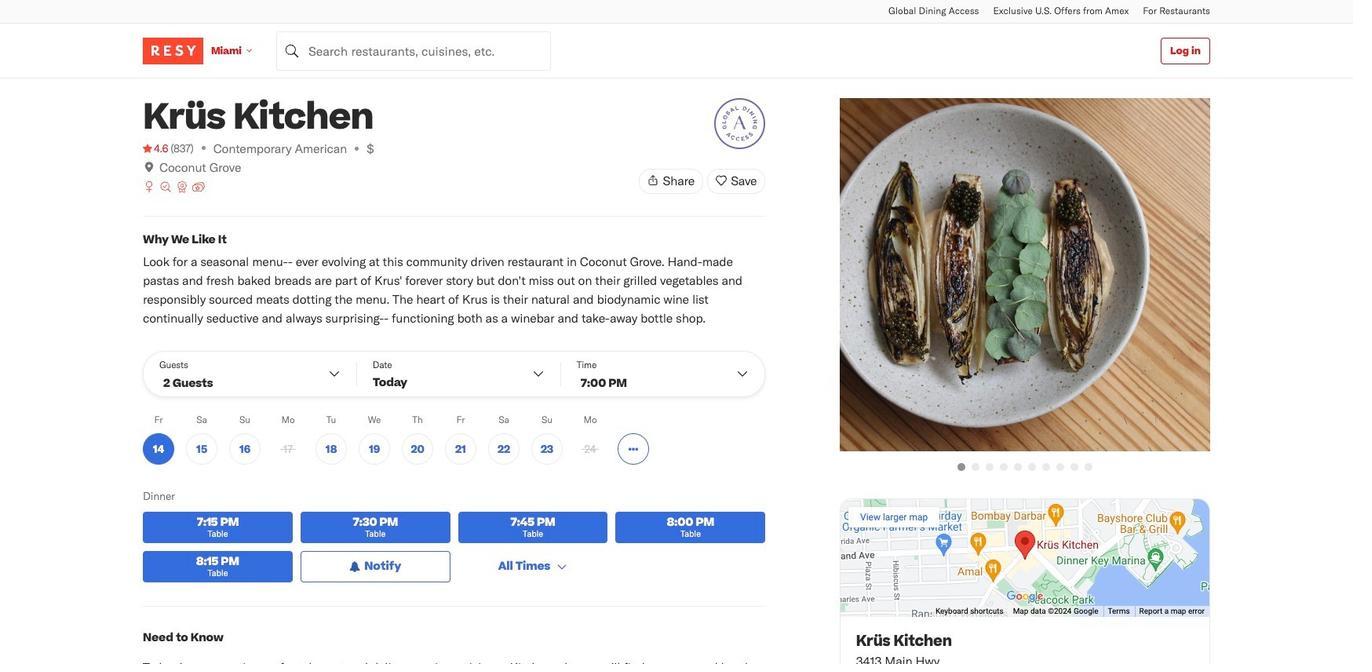 Task type: locate. For each thing, give the bounding box(es) containing it.
None field
[[276, 31, 551, 70]]



Task type: describe. For each thing, give the bounding box(es) containing it.
Search restaurants, cuisines, etc. text field
[[276, 31, 551, 70]]

4.6 out of 5 stars image
[[143, 141, 168, 156]]



